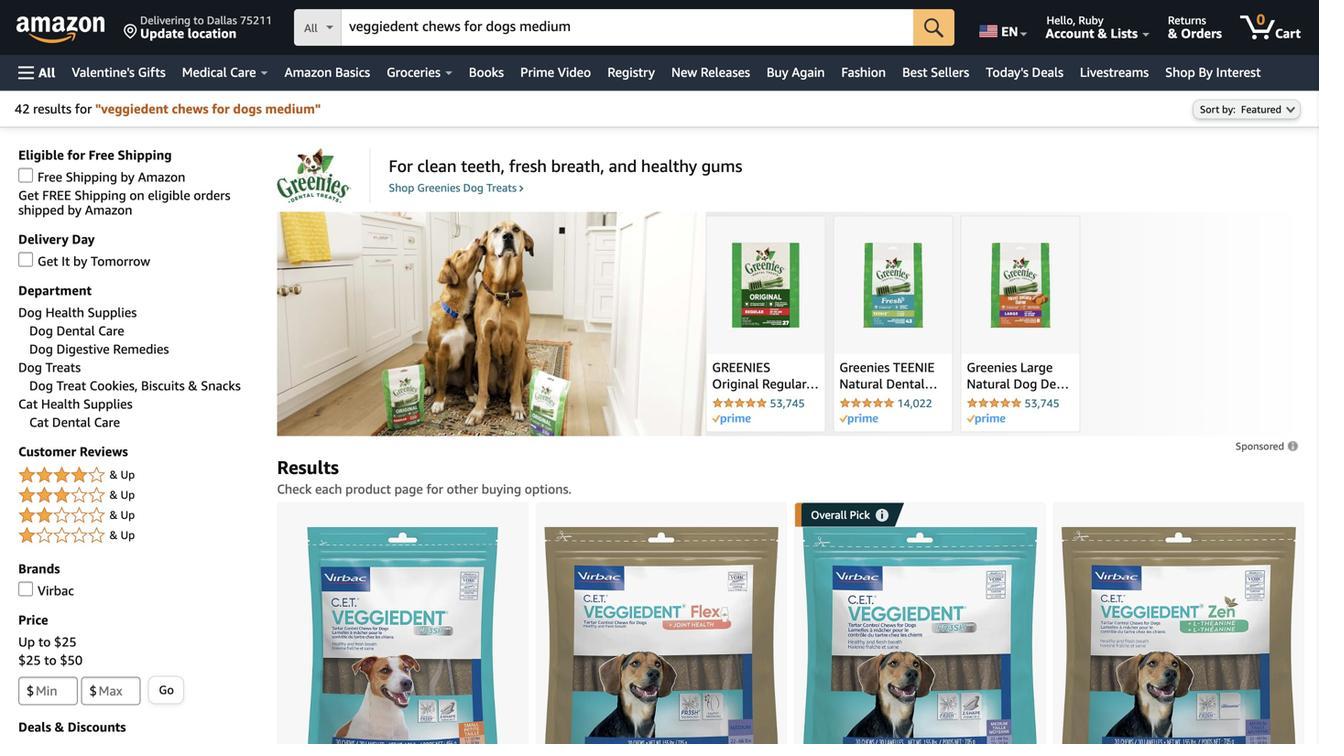 Task type: locate. For each thing, give the bounding box(es) containing it.
natural for greenies large natural dog de…
[[967, 377, 1010, 392]]

eligible for prime. image down 'original' at the right of the page
[[712, 414, 751, 425]]

up down "4 stars & up" element at the left bottom of the page
[[121, 489, 135, 501]]

cookies,
[[90, 378, 138, 393]]

none submit inside all search field
[[913, 9, 955, 46]]

1 horizontal spatial deals
[[1032, 65, 1063, 80]]

overall pick
[[811, 509, 870, 522]]

cat down dog treats link
[[18, 397, 38, 412]]

0 horizontal spatial shop
[[389, 181, 414, 194]]

for clean teeth, fresh breath, and healthy gums link
[[389, 156, 742, 177]]

shipping
[[118, 147, 172, 163], [66, 169, 117, 185], [75, 188, 126, 203]]

new
[[671, 65, 697, 80]]

14,022
[[897, 397, 932, 410]]

& up down 3 stars & up element
[[110, 509, 135, 522]]

shop inside navigation navigation
[[1165, 65, 1195, 80]]

checkbox image inside virbac link
[[18, 582, 33, 597]]

sort
[[1200, 103, 1219, 115]]

registry link
[[599, 60, 663, 85]]

0 horizontal spatial amazon
[[85, 202, 132, 218]]

supplies up dog digestive remedies link
[[88, 305, 137, 320]]

get left it
[[38, 254, 58, 269]]

$25 down up to $25 link
[[18, 653, 41, 668]]

None submit
[[913, 9, 955, 46]]

1 star & up element
[[18, 525, 259, 547]]

& left discounts
[[55, 720, 64, 735]]

2 $ from the left
[[89, 684, 97, 699]]

& left lists
[[1098, 26, 1107, 41]]

1 horizontal spatial 53,745 link
[[967, 397, 1074, 410]]

page
[[394, 482, 423, 497]]

all up amazon basics
[[304, 22, 318, 34]]

1 53,745 from the left
[[770, 397, 805, 410]]

natural inside greenies large natural dog de…
[[967, 377, 1010, 392]]

for
[[389, 156, 413, 176]]

2 horizontal spatial amazon
[[284, 65, 332, 80]]

dog health supplies link
[[18, 305, 137, 320]]

0 vertical spatial supplies
[[88, 305, 137, 320]]

1 horizontal spatial eligible for prime. image
[[839, 414, 878, 425]]

tomorrow
[[91, 254, 150, 269]]

2 horizontal spatial greenies
[[967, 360, 1017, 375]]

to inside delivering to dallas 75211 update location
[[193, 14, 204, 27]]

amazon up medium"
[[284, 65, 332, 80]]

1 horizontal spatial shop
[[1165, 65, 1195, 80]]

& up up 3 stars & up element
[[110, 468, 135, 481]]

to
[[193, 14, 204, 27], [38, 635, 51, 650], [44, 653, 57, 668]]

0 vertical spatial deals
[[1032, 65, 1063, 80]]

shop left by
[[1165, 65, 1195, 80]]

en
[[1001, 24, 1018, 39]]

and
[[609, 156, 637, 176]]

for
[[75, 101, 92, 117], [212, 101, 230, 117], [67, 147, 85, 163], [426, 482, 443, 497]]

cat up customer
[[29, 415, 49, 430]]

natural inside greenies teenie natural dental…
[[839, 377, 883, 392]]

$ down $25 to $50 link
[[27, 684, 34, 699]]

all up results
[[38, 65, 55, 80]]

dental…
[[886, 377, 937, 392]]

0 horizontal spatial natural
[[839, 377, 883, 392]]

valentine's gifts
[[72, 65, 166, 80]]

1 vertical spatial shop
[[389, 181, 414, 194]]

0 vertical spatial to
[[193, 14, 204, 27]]

to down up to $25 link
[[44, 653, 57, 668]]

greenies for greenies teenie natural dental…
[[839, 360, 890, 375]]

2 53,745 from the left
[[1025, 397, 1060, 410]]

dog treat cookies, biscuits & snacks link
[[29, 378, 241, 393]]

dog inside greenies large natural dog de…
[[1013, 377, 1037, 392]]

health up dog dental care link
[[45, 305, 84, 320]]

healthy
[[641, 156, 697, 176]]

dogs
[[233, 101, 262, 117]]

shop for shop by interest
[[1165, 65, 1195, 80]]

checkbox image down delivery
[[18, 252, 33, 267]]

greenies up 14,022 link at the bottom right
[[839, 360, 890, 375]]

get inside free shipping by amazon get free shipping on eligible orders shipped by amazon
[[18, 188, 39, 203]]

natural for greenies teenie natural dental…
[[839, 377, 883, 392]]

$50
[[60, 653, 82, 668]]

to up $25 to $50 link
[[38, 635, 51, 650]]

0 vertical spatial checkbox image
[[18, 168, 33, 183]]

1 vertical spatial deals
[[18, 720, 51, 735]]

returns
[[1168, 14, 1206, 27]]

0 vertical spatial free
[[88, 147, 114, 163]]

by
[[1198, 65, 1213, 80]]

4 & up from the top
[[110, 529, 135, 542]]

by right it
[[73, 254, 87, 269]]

all inside all search field
[[304, 22, 318, 34]]

All search field
[[294, 9, 955, 48]]

up
[[121, 468, 135, 481], [121, 489, 135, 501], [121, 509, 135, 522], [121, 529, 135, 542], [18, 635, 35, 650]]

& left snacks
[[188, 378, 198, 393]]

1 checkbox image from the top
[[18, 168, 33, 183]]

checkbox image down "brands"
[[18, 582, 33, 597]]

53,745 down regular…
[[770, 397, 805, 410]]

1 horizontal spatial free
[[88, 147, 114, 163]]

0 vertical spatial treats
[[486, 181, 520, 194]]

best sellers link
[[894, 60, 978, 85]]

1 natural from the left
[[839, 377, 883, 392]]

today's
[[986, 65, 1029, 80]]

to for delivering
[[193, 14, 204, 27]]

customer
[[18, 444, 76, 459]]

1 horizontal spatial 53,745
[[1025, 397, 1060, 410]]

department dog health supplies dog dental care dog digestive remedies dog treats dog treat cookies, biscuits & snacks cat health supplies cat dental care
[[18, 283, 241, 430]]

2 natural from the left
[[967, 377, 1010, 392]]

free inside free shipping by amazon get free shipping on eligible orders shipped by amazon
[[38, 169, 62, 185]]

care inside navigation navigation
[[230, 65, 256, 80]]

treats down the teeth, in the left top of the page
[[486, 181, 520, 194]]

dog
[[463, 181, 484, 194], [18, 305, 42, 320], [29, 323, 53, 338], [29, 342, 53, 357], [18, 360, 42, 375], [1013, 377, 1037, 392], [29, 378, 53, 393]]

for left dogs on the top left
[[212, 101, 230, 117]]

shipping down eligible for free shipping
[[66, 169, 117, 185]]

greenies inside greenies teenie natural dental…
[[839, 360, 890, 375]]

checkbox image inside get it by tomorrow link
[[18, 252, 33, 267]]

2 & up from the top
[[110, 489, 135, 501]]

gums
[[701, 156, 742, 176]]

0 horizontal spatial 53,745
[[770, 397, 805, 410]]

shop
[[1165, 65, 1195, 80], [389, 181, 414, 194]]

checkbox image
[[18, 168, 33, 183], [18, 252, 33, 267], [18, 582, 33, 597]]

deals
[[1032, 65, 1063, 80], [18, 720, 51, 735]]

53,745 down de…
[[1025, 397, 1060, 410]]

day
[[72, 232, 95, 247]]

& up link down "4 stars & up" element at the left bottom of the page
[[18, 505, 259, 527]]

medical care
[[182, 65, 256, 80]]

amazon inside navigation navigation
[[284, 65, 332, 80]]

1 vertical spatial treats
[[45, 360, 81, 375]]

sort by: featured
[[1200, 103, 1281, 115]]

0 vertical spatial get
[[18, 188, 39, 203]]

checkbox image down eligible
[[18, 168, 33, 183]]

1 vertical spatial cat
[[29, 415, 49, 430]]

today's deals
[[986, 65, 1063, 80]]

1 53,745 link from the left
[[712, 397, 819, 410]]

by for it
[[73, 254, 87, 269]]

0 vertical spatial all
[[304, 22, 318, 34]]

1 horizontal spatial $
[[89, 684, 97, 699]]

Search Amazon text field
[[342, 10, 913, 45]]

3 & up from the top
[[110, 509, 135, 522]]

& up link down 3 stars & up element
[[18, 525, 259, 547]]

greenies teenie natural dental… link
[[839, 359, 947, 393]]

virbac c.e.t. veggiedent zen tartar control chews for dogs - medium image
[[1061, 527, 1296, 745]]

2 checkbox image from the top
[[18, 252, 33, 267]]

hello, ruby
[[1047, 14, 1104, 27]]

& up link
[[18, 465, 259, 487], [18, 485, 259, 507], [18, 505, 259, 527], [18, 525, 259, 547]]

shipping left "on"
[[75, 188, 126, 203]]

up up 3 stars & up element
[[121, 468, 135, 481]]

greenies for greenies large natural dog de…
[[967, 360, 1017, 375]]

0 vertical spatial shipping
[[118, 147, 172, 163]]

eligible for prime. image
[[712, 414, 751, 425], [839, 414, 878, 425]]

buy again
[[767, 65, 825, 80]]

Go submit
[[149, 677, 183, 704]]

1 horizontal spatial natural
[[967, 377, 1010, 392]]

teenie
[[893, 360, 935, 375]]

greenies inside greenies large natural dog de…
[[967, 360, 1017, 375]]

& up down "2 stars & up" element
[[110, 529, 135, 542]]

to for up
[[38, 635, 51, 650]]

eligible for prime. image for greenies teenie natural dental…
[[839, 414, 878, 425]]

lists
[[1110, 26, 1138, 41]]

$25
[[54, 635, 77, 650], [18, 653, 41, 668]]

for right page
[[426, 482, 443, 497]]

& up for second & up link from the top
[[110, 489, 135, 501]]

treats up treat in the bottom of the page
[[45, 360, 81, 375]]

$25 to $50 link
[[18, 653, 82, 668]]

0 horizontal spatial all
[[38, 65, 55, 80]]

$ up discounts
[[89, 684, 97, 699]]

dental down the cat health supplies link at the bottom left
[[52, 415, 91, 430]]

all
[[304, 22, 318, 34], [38, 65, 55, 80]]

account
[[1046, 26, 1094, 41]]

dental down dog health supplies link
[[56, 323, 95, 338]]

1 horizontal spatial greenies
[[839, 360, 890, 375]]

care up dogs on the top left
[[230, 65, 256, 80]]

1 horizontal spatial amazon
[[138, 169, 185, 185]]

free
[[88, 147, 114, 163], [38, 169, 62, 185]]

up inside up to $25 $25 to $50
[[18, 635, 35, 650]]

0 horizontal spatial 53,745 link
[[712, 397, 819, 410]]

1 eligible for prime. image from the left
[[712, 414, 751, 425]]

greenies
[[417, 181, 460, 194], [839, 360, 890, 375], [967, 360, 1017, 375]]

best sellers
[[902, 65, 969, 80]]

2 vertical spatial amazon
[[85, 202, 132, 218]]

shipping up "on"
[[118, 147, 172, 163]]

greenies down clean
[[417, 181, 460, 194]]

& up link up "2 stars & up" element
[[18, 465, 259, 487]]

1 vertical spatial free
[[38, 169, 62, 185]]

free up free
[[38, 169, 62, 185]]

supplies down cookies,
[[83, 397, 132, 412]]

53,745 link down greenies large natural dog de… link
[[967, 397, 1074, 410]]

health down treat in the bottom of the page
[[41, 397, 80, 412]]

0 vertical spatial shop
[[1165, 65, 1195, 80]]

health
[[45, 305, 84, 320], [41, 397, 80, 412]]

amazon up day
[[85, 202, 132, 218]]

0 vertical spatial amazon
[[284, 65, 332, 80]]

pick
[[850, 509, 870, 522]]

0 horizontal spatial $
[[27, 684, 34, 699]]

checkbox image for delivery
[[18, 252, 33, 267]]

interest
[[1216, 65, 1261, 80]]

for clean teeth, fresh breath, and healthy gums
[[389, 156, 742, 176]]

brands
[[18, 561, 60, 577]]

& up down "4 stars & up" element at the left bottom of the page
[[110, 489, 135, 501]]

3 checkbox image from the top
[[18, 582, 33, 597]]

42
[[15, 101, 30, 117]]

& up link up 1 star & up element
[[18, 485, 259, 507]]

free up free shipping by amazon get free shipping on eligible orders shipped by amazon
[[88, 147, 114, 163]]

by up day
[[68, 202, 82, 218]]

to left dallas
[[193, 14, 204, 27]]

care up reviews
[[94, 415, 120, 430]]

registry
[[607, 65, 655, 80]]

$25 up $50
[[54, 635, 77, 650]]

"veggiedent
[[95, 101, 168, 117]]

it
[[61, 254, 70, 269]]

breath,
[[551, 156, 604, 176]]

Max text field
[[81, 677, 141, 706]]

deals & discounts
[[18, 720, 126, 735]]

&
[[1098, 26, 1107, 41], [1168, 26, 1177, 41], [188, 378, 198, 393], [110, 468, 118, 481], [110, 489, 118, 501], [110, 509, 118, 522], [110, 529, 118, 542], [55, 720, 64, 735]]

check
[[277, 482, 312, 497]]

1 horizontal spatial treats
[[486, 181, 520, 194]]

1 horizontal spatial all
[[304, 22, 318, 34]]

1 & up from the top
[[110, 468, 135, 481]]

natural up 14,022 link at the bottom right
[[839, 377, 883, 392]]

0 vertical spatial care
[[230, 65, 256, 80]]

2 vertical spatial by
[[73, 254, 87, 269]]

1 vertical spatial $25
[[18, 653, 41, 668]]

eligible for prime. image down 14,022 link at the bottom right
[[839, 414, 878, 425]]

deals right today's
[[1032, 65, 1063, 80]]

up down price
[[18, 635, 35, 650]]

& left orders
[[1168, 26, 1177, 41]]

1 vertical spatial checkbox image
[[18, 252, 33, 267]]

amazon image
[[16, 16, 105, 44]]

2 vertical spatial checkbox image
[[18, 582, 33, 597]]

cat health supplies link
[[18, 397, 132, 412]]

0 vertical spatial by
[[121, 169, 135, 185]]

up down "2 stars & up" element
[[121, 529, 135, 542]]

deals down the min text box
[[18, 720, 51, 735]]

1 vertical spatial to
[[38, 635, 51, 650]]

0 horizontal spatial treats
[[45, 360, 81, 375]]

livestreams
[[1080, 65, 1149, 80]]

dallas
[[207, 14, 237, 27]]

shipped
[[18, 202, 64, 218]]

by up "on"
[[121, 169, 135, 185]]

53,745 link down greenies original regular… link
[[712, 397, 819, 410]]

up down 3 stars & up element
[[121, 509, 135, 522]]

shop down for
[[389, 181, 414, 194]]

shop by interest link
[[1157, 60, 1269, 85]]

& up
[[110, 468, 135, 481], [110, 489, 135, 501], [110, 509, 135, 522], [110, 529, 135, 542]]

care up dog digestive remedies link
[[98, 323, 124, 338]]

fashion link
[[833, 60, 894, 85]]

1 vertical spatial health
[[41, 397, 80, 412]]

prime
[[520, 65, 554, 80]]

virbac cet veggiedent fr3sh tartar control chews for dogs, medium (pack of 30)beef,1.6 pounds image
[[803, 527, 1037, 745]]

0 horizontal spatial free
[[38, 169, 62, 185]]

2 eligible for prime. image from the left
[[839, 414, 878, 425]]

fashion
[[841, 65, 886, 80]]

get left free
[[18, 188, 39, 203]]

natural up eligible for prime. image
[[967, 377, 1010, 392]]

amazon up eligible
[[138, 169, 185, 185]]

clean
[[417, 156, 457, 176]]

on
[[129, 188, 144, 203]]

2 53,745 link from the left
[[967, 397, 1074, 410]]

delivering
[[140, 14, 191, 27]]

1 vertical spatial all
[[38, 65, 55, 80]]

1 vertical spatial dental
[[52, 415, 91, 430]]

0 horizontal spatial eligible for prime. image
[[712, 414, 751, 425]]

& inside returns & orders
[[1168, 26, 1177, 41]]

amazon
[[284, 65, 332, 80], [138, 169, 185, 185], [85, 202, 132, 218]]

greenies left large
[[967, 360, 1017, 375]]

1 vertical spatial shipping
[[66, 169, 117, 185]]

1 horizontal spatial $25
[[54, 635, 77, 650]]



Task type: vqa. For each thing, say whether or not it's contained in the screenshot.
ALL-AMERICAN BITCH
no



Task type: describe. For each thing, give the bounding box(es) containing it.
valentine's gifts link
[[64, 60, 174, 85]]

0 vertical spatial dental
[[56, 323, 95, 338]]

1 vertical spatial get
[[38, 254, 58, 269]]

video
[[558, 65, 591, 80]]

& down 3 stars & up element
[[110, 509, 118, 522]]

Min text field
[[18, 677, 78, 706]]

digestive
[[56, 342, 110, 357]]

orders
[[194, 188, 230, 203]]

overall
[[811, 509, 847, 522]]

amazon basics
[[284, 65, 370, 80]]

new releases link
[[663, 60, 758, 85]]

department
[[18, 283, 92, 298]]

greenies original regular…
[[712, 360, 819, 392]]

0
[[1257, 11, 1265, 28]]

free
[[42, 188, 71, 203]]

& up for 4th & up link from the bottom of the page
[[110, 468, 135, 481]]

today's deals link
[[978, 60, 1072, 85]]

prime video
[[520, 65, 591, 80]]

fresh
[[509, 156, 547, 176]]

location
[[188, 26, 237, 41]]

dropdown image
[[1286, 106, 1295, 113]]

eligible
[[18, 147, 64, 163]]

livestreams link
[[1072, 60, 1157, 85]]

0 vertical spatial $25
[[54, 635, 77, 650]]

books link
[[461, 60, 512, 85]]

0 vertical spatial cat
[[18, 397, 38, 412]]

up for "2 stars & up" element
[[121, 509, 135, 522]]

& up for first & up link from the bottom of the page
[[110, 529, 135, 542]]

cart
[[1275, 26, 1301, 41]]

treats inside department dog health supplies dog dental care dog digestive remedies dog treats dog treat cookies, biscuits & snacks cat health supplies cat dental care
[[45, 360, 81, 375]]

sponsored
[[1236, 440, 1284, 452]]

up for "4 stars & up" element at the left bottom of the page
[[121, 468, 135, 481]]

remedies
[[113, 342, 169, 357]]

orders
[[1181, 26, 1222, 41]]

delivering to dallas 75211 update location
[[140, 14, 272, 41]]

eligible for prime. image
[[967, 414, 1005, 425]]

de…
[[1041, 377, 1069, 392]]

dog treats link
[[18, 360, 81, 375]]

up for 3 stars & up element
[[121, 489, 135, 501]]

0 vertical spatial health
[[45, 305, 84, 320]]

by:
[[1222, 103, 1236, 115]]

1 & up link from the top
[[18, 465, 259, 487]]

0 horizontal spatial deals
[[18, 720, 51, 735]]

sponsored ad - virbac c.e.t. veggiedent flex tartar control chews for dogs - medium image
[[544, 527, 779, 745]]

& down "2 stars & up" element
[[110, 529, 118, 542]]

2 vertical spatial shipping
[[75, 188, 126, 203]]

greenies teenie natural dental…
[[839, 360, 937, 392]]

up to $25 $25 to $50
[[18, 635, 82, 668]]

all inside all button
[[38, 65, 55, 80]]

dog dental care link
[[29, 323, 124, 338]]

deals inside navigation navigation
[[1032, 65, 1063, 80]]

for right results
[[75, 101, 92, 117]]

best
[[902, 65, 927, 80]]

1 vertical spatial by
[[68, 202, 82, 218]]

prime video link
[[512, 60, 599, 85]]

go
[[159, 683, 174, 697]]

by for shipping
[[121, 169, 135, 185]]

sponsored button
[[1236, 437, 1300, 456]]

customer reviews
[[18, 444, 128, 459]]

greenies large natural dog de… link
[[967, 359, 1074, 393]]

featured
[[1241, 103, 1281, 115]]

original
[[712, 377, 759, 392]]

for inside results check each product page for other buying options.
[[426, 482, 443, 497]]

navigation navigation
[[0, 0, 1319, 91]]

virbac link
[[18, 582, 74, 599]]

& down "4 stars & up" element at the left bottom of the page
[[110, 489, 118, 501]]

treat
[[56, 378, 86, 393]]

for right eligible
[[67, 147, 85, 163]]

medium"
[[265, 101, 321, 117]]

shop for shop greenies dog
[[389, 181, 414, 194]]

4 stars & up element
[[18, 465, 259, 487]]

0 horizontal spatial greenies
[[417, 181, 460, 194]]

options.
[[525, 482, 572, 497]]

again
[[792, 65, 825, 80]]

product
[[345, 482, 391, 497]]

shop by interest
[[1165, 65, 1261, 80]]

large
[[1020, 360, 1053, 375]]

delivery
[[18, 232, 69, 247]]

releases
[[701, 65, 750, 80]]

53,745 for original
[[770, 397, 805, 410]]

1 $ from the left
[[27, 684, 34, 699]]

snacks
[[201, 378, 241, 393]]

update
[[140, 26, 184, 41]]

hello,
[[1047, 14, 1076, 27]]

medical care link
[[174, 60, 276, 85]]

en link
[[968, 5, 1036, 50]]

2 & up link from the top
[[18, 485, 259, 507]]

2 stars & up element
[[18, 505, 259, 527]]

1 vertical spatial amazon
[[138, 169, 185, 185]]

42 results for "veggiedent chews for dogs medium"
[[15, 101, 321, 117]]

gifts
[[138, 65, 166, 80]]

cat dental care link
[[29, 415, 120, 430]]

results
[[33, 101, 72, 117]]

up for 1 star & up element
[[121, 529, 135, 542]]

groceries
[[387, 65, 440, 80]]

get it by tomorrow link
[[18, 252, 150, 269]]

2 vertical spatial care
[[94, 415, 120, 430]]

virbac
[[38, 583, 74, 599]]

teeth,
[[461, 156, 505, 176]]

3 stars & up element
[[18, 485, 259, 507]]

books
[[469, 65, 504, 80]]

get it by tomorrow
[[38, 254, 150, 269]]

buy again link
[[758, 60, 833, 85]]

3 & up link from the top
[[18, 505, 259, 527]]

53,745 link for regular…
[[712, 397, 819, 410]]

53,745 link for natural
[[967, 397, 1074, 410]]

0 horizontal spatial $25
[[18, 653, 41, 668]]

returns & orders
[[1168, 14, 1222, 41]]

regular…
[[762, 377, 819, 392]]

53,745 for large
[[1025, 397, 1060, 410]]

all button
[[10, 55, 64, 91]]

checkbox image for eligible
[[18, 168, 33, 183]]

other
[[447, 482, 478, 497]]

greenies large natural dog de…
[[967, 360, 1069, 392]]

1 vertical spatial supplies
[[83, 397, 132, 412]]

ruby
[[1078, 14, 1104, 27]]

75211
[[240, 14, 272, 27]]

sponsored ad - virbac cet veggiedent fr3sh tartar control chews for dogs, small, beef, 1.1 pounds image
[[307, 527, 498, 745]]

new releases
[[671, 65, 750, 80]]

& inside department dog health supplies dog dental care dog digestive remedies dog treats dog treat cookies, biscuits & snacks cat health supplies cat dental care
[[188, 378, 198, 393]]

dog digestive remedies link
[[29, 342, 169, 357]]

1 vertical spatial care
[[98, 323, 124, 338]]

amazon basics link
[[276, 60, 378, 85]]

discounts
[[68, 720, 126, 735]]

eligible for prime. image for greenies original regular…
[[712, 414, 751, 425]]

& up for 3rd & up link from the top
[[110, 509, 135, 522]]

& down reviews
[[110, 468, 118, 481]]

buy
[[767, 65, 788, 80]]

4 & up link from the top
[[18, 525, 259, 547]]

2 vertical spatial to
[[44, 653, 57, 668]]

each
[[315, 482, 342, 497]]



